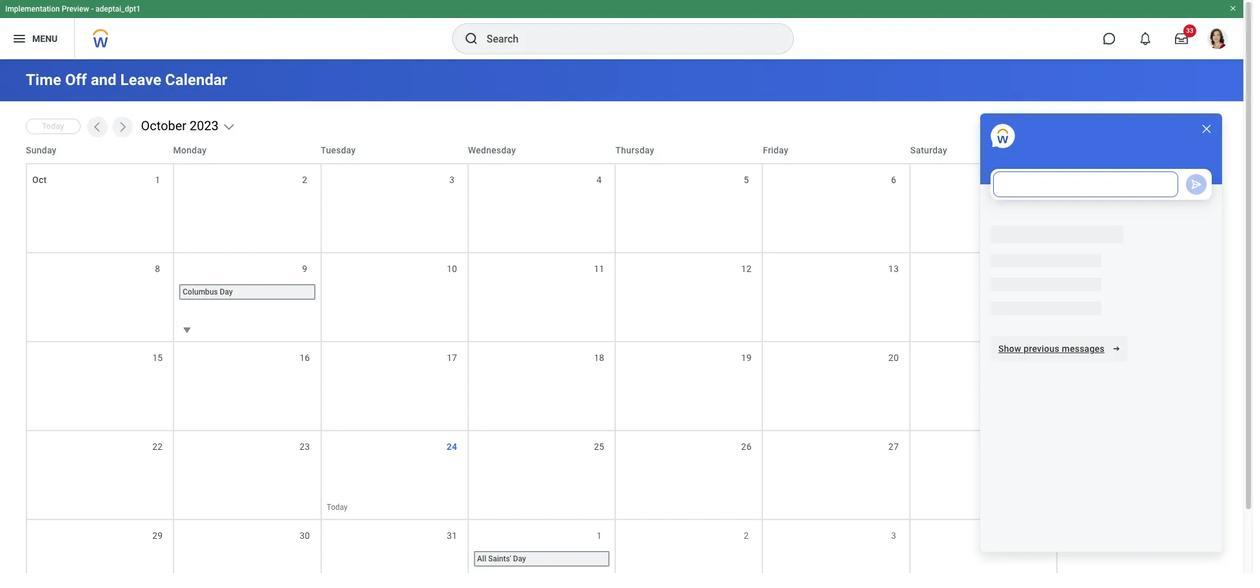 Task type: vqa. For each thing, say whether or not it's contained in the screenshot.
"Compensation" dropdown button
no



Task type: locate. For each thing, give the bounding box(es) containing it.
today tuesday, october 24, 2023 cell
[[322, 432, 469, 519]]

menu button
[[0, 18, 74, 59]]

day right 'saints'' on the bottom of the page
[[513, 555, 526, 564]]

6
[[891, 175, 897, 185]]

close environment banner image
[[1230, 5, 1238, 12]]

sunday
[[26, 145, 57, 155]]

22
[[152, 442, 163, 452]]

24
[[447, 442, 458, 452]]

0 horizontal spatial 1
[[155, 175, 160, 185]]

row
[[26, 137, 1058, 163], [26, 163, 1058, 252], [26, 252, 1058, 341], [26, 341, 1058, 430], [26, 430, 1058, 519], [26, 519, 1058, 574]]

18
[[594, 353, 605, 363]]

1 vertical spatial today
[[327, 503, 348, 512]]

chevron down image
[[223, 121, 236, 134]]

inbox large image
[[1176, 32, 1188, 45]]

calendar
[[165, 71, 227, 89]]

day right columbus
[[220, 288, 233, 297]]

arrow right small image
[[1110, 343, 1123, 356]]

None text field
[[994, 172, 1179, 197]]

1 vertical spatial 1
[[597, 531, 602, 541]]

send image
[[1190, 178, 1203, 191]]

1 horizontal spatial day
[[513, 555, 526, 564]]

row group
[[26, 163, 1058, 574]]

saints'
[[488, 555, 511, 564]]

17
[[447, 353, 457, 363]]

29
[[152, 531, 163, 541]]

row group containing oct
[[26, 163, 1058, 574]]

row containing 29
[[26, 519, 1058, 574]]

3
[[450, 175, 455, 185], [891, 531, 897, 541]]

all saints' day
[[477, 555, 526, 564]]

thursday column header
[[616, 144, 763, 157]]

6 row from the top
[[26, 519, 1058, 574]]

30
[[300, 531, 310, 541]]

Search Workday  search field
[[487, 25, 767, 53]]

menu
[[32, 33, 58, 44]]

21
[[1036, 353, 1047, 363]]

day
[[220, 288, 233, 297], [513, 555, 526, 564]]

1 horizontal spatial 1
[[597, 531, 602, 541]]

chevron right image
[[116, 121, 129, 134]]

2
[[302, 175, 308, 185], [744, 531, 749, 541]]

messages
[[1062, 344, 1105, 354]]

table
[[26, 137, 1058, 574]]

0 vertical spatial 3
[[450, 175, 455, 185]]

1 inside "cell"
[[155, 175, 160, 185]]

row containing 22
[[26, 430, 1058, 519]]

4 row from the top
[[26, 341, 1058, 430]]

calendar application
[[26, 137, 1218, 574]]

tuesday column header
[[321, 144, 468, 157]]

1 horizontal spatial today
[[327, 503, 348, 512]]

row group inside table
[[26, 163, 1058, 574]]

month button
[[1162, 117, 1198, 137]]

row containing 15
[[26, 341, 1058, 430]]

27
[[889, 442, 899, 452]]

implementation preview -   adeptai_dpt1
[[5, 5, 141, 14]]

0 vertical spatial 2
[[302, 175, 308, 185]]

preview
[[62, 5, 89, 14]]

today button
[[26, 119, 80, 134]]

1 row from the top
[[26, 137, 1058, 163]]

23
[[300, 442, 310, 452]]

5 row from the top
[[26, 430, 1058, 519]]

11
[[594, 264, 605, 274]]

1 vertical spatial 3
[[891, 531, 897, 541]]

saturday column header
[[911, 144, 1058, 157]]

5
[[744, 175, 749, 185]]

3 row from the top
[[26, 252, 1058, 341]]

today
[[42, 121, 64, 131], [327, 503, 348, 512]]

monday column header
[[173, 144, 321, 157]]

-
[[91, 5, 94, 14]]

0 vertical spatial today
[[42, 121, 64, 131]]

wednesday
[[468, 145, 516, 155]]

all
[[477, 555, 486, 564]]

0 vertical spatial 1
[[155, 175, 160, 185]]

saturday, october 28, 2023 cell
[[911, 432, 1058, 519]]

previous
[[1024, 344, 1060, 354]]

31
[[447, 531, 457, 541]]

sunday, october 1, 2023 cell
[[27, 165, 174, 252]]

0 vertical spatial day
[[220, 288, 233, 297]]

0 horizontal spatial day
[[220, 288, 233, 297]]

0 horizontal spatial 3
[[450, 175, 455, 185]]

19
[[742, 353, 752, 363]]

33
[[1187, 27, 1194, 34]]

row containing oct
[[26, 163, 1058, 252]]

7
[[1039, 175, 1044, 185]]

1
[[155, 175, 160, 185], [597, 531, 602, 541]]

show
[[999, 344, 1022, 354]]

2 row from the top
[[26, 163, 1058, 252]]

implementation
[[5, 5, 60, 14]]

33 button
[[1168, 25, 1197, 53]]

today inside cell
[[327, 503, 348, 512]]

15
[[152, 353, 163, 363]]

wednesday column header
[[468, 144, 616, 157]]

month
[[1171, 122, 1198, 132]]

2023
[[190, 118, 219, 134]]

10
[[447, 264, 457, 274]]

0 horizontal spatial today
[[42, 121, 64, 131]]

adeptai_dpt1
[[96, 5, 141, 14]]

12
[[742, 264, 752, 274]]

time off and leave calendar
[[26, 71, 227, 89]]

table containing sunday
[[26, 137, 1058, 574]]

1 horizontal spatial 2
[[744, 531, 749, 541]]

and
[[91, 71, 116, 89]]

row containing 8
[[26, 252, 1058, 341]]



Task type: describe. For each thing, give the bounding box(es) containing it.
26
[[742, 442, 752, 452]]

9
[[302, 264, 308, 274]]

16
[[300, 353, 310, 363]]

search image
[[464, 31, 479, 46]]

4
[[597, 175, 602, 185]]

table inside 'time off and leave calendar' main content
[[26, 137, 1058, 574]]

columbus day
[[183, 288, 233, 297]]

1 vertical spatial day
[[513, 555, 526, 564]]

friday column header
[[763, 144, 911, 157]]

show previous messages
[[999, 344, 1105, 354]]

time
[[26, 71, 61, 89]]

justify image
[[12, 31, 27, 46]]

thursday
[[616, 145, 655, 155]]

time off and leave calendar main content
[[0, 59, 1244, 574]]

sunday column header
[[26, 144, 173, 157]]

oct
[[32, 175, 47, 185]]

menu banner
[[0, 0, 1244, 59]]

caret down image
[[180, 323, 195, 338]]

off
[[65, 71, 87, 89]]

tuesday
[[321, 145, 356, 155]]

chevron left image
[[91, 121, 104, 134]]

14
[[1036, 264, 1047, 274]]

13
[[889, 264, 899, 274]]

saturday
[[911, 145, 948, 155]]

show previous messages button
[[991, 336, 1128, 362]]

columbus
[[183, 288, 218, 297]]

20
[[889, 353, 899, 363]]

1 vertical spatial 2
[[744, 531, 749, 541]]

october
[[141, 118, 187, 134]]

today inside button
[[42, 121, 64, 131]]

october 2023
[[141, 118, 219, 134]]

saturday, november 4, 2023 cell
[[911, 521, 1058, 574]]

friday
[[763, 145, 789, 155]]

leave
[[120, 71, 161, 89]]

monday
[[173, 145, 207, 155]]

0 horizontal spatial 2
[[302, 175, 308, 185]]

8
[[155, 264, 160, 274]]

notifications large image
[[1139, 32, 1152, 45]]

profile logan mcneil image
[[1208, 28, 1228, 52]]

25
[[594, 442, 605, 452]]

1 horizontal spatial 3
[[891, 531, 897, 541]]

row containing sunday
[[26, 137, 1058, 163]]

x image
[[1201, 123, 1214, 135]]



